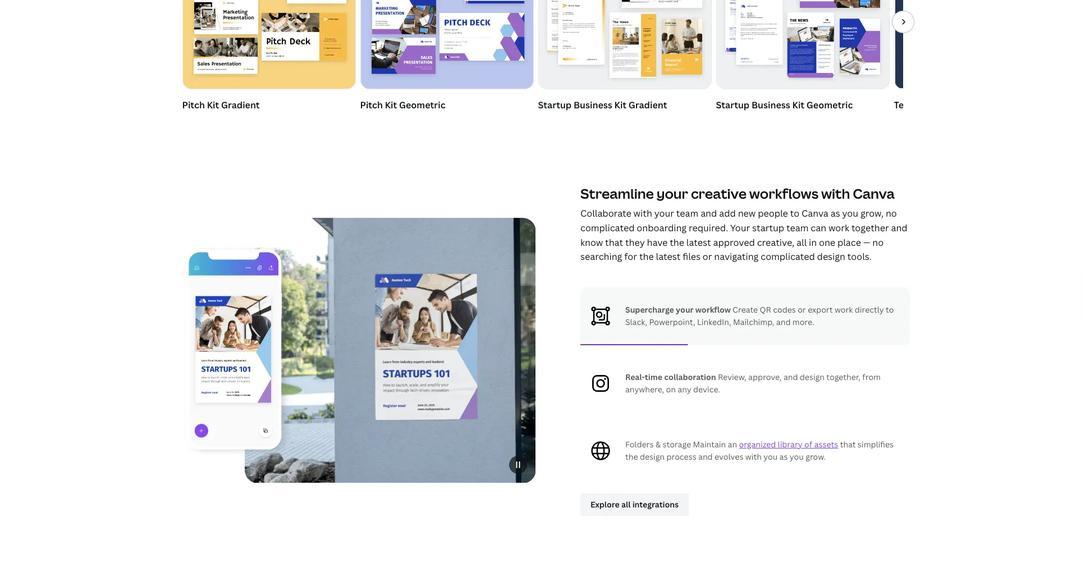 Task type: locate. For each thing, give the bounding box(es) containing it.
and left the events
[[958, 99, 975, 111]]

5 kit from the left
[[1009, 99, 1021, 111]]

0 horizontal spatial no
[[873, 236, 884, 248]]

work up place
[[829, 222, 849, 234]]

1 horizontal spatial team
[[786, 222, 809, 234]]

to right people
[[790, 207, 799, 220]]

1 horizontal spatial or
[[798, 304, 806, 315]]

the inside that simplifies the design process and evolves with you as you grow.
[[625, 451, 638, 462]]

new
[[738, 207, 756, 220]]

pitch kit geometric
[[360, 99, 445, 111]]

as up one
[[831, 207, 840, 220]]

1 vertical spatial design
[[800, 371, 825, 382]]

startup for startup business kit geometric
[[716, 99, 750, 111]]

pitch kit geometric link
[[360, 0, 534, 115]]

1 horizontal spatial geometric
[[807, 99, 853, 111]]

you down library
[[790, 451, 804, 462]]

have
[[647, 236, 668, 248]]

0 vertical spatial team
[[676, 207, 698, 220]]

business for gradient
[[574, 99, 612, 111]]

0 horizontal spatial you
[[764, 451, 778, 462]]

1 horizontal spatial the
[[639, 250, 654, 263]]

1 vertical spatial to
[[886, 304, 894, 315]]

searching
[[580, 250, 622, 263]]

pitch
[[182, 99, 205, 111], [360, 99, 383, 111]]

0 horizontal spatial business
[[574, 99, 612, 111]]

design down the &
[[640, 451, 665, 462]]

team up required.
[[676, 207, 698, 220]]

business for geometric
[[752, 99, 790, 111]]

as down organized library of assets link
[[779, 451, 788, 462]]

your
[[657, 184, 688, 203], [654, 207, 674, 220], [676, 304, 694, 315]]

and
[[958, 99, 975, 111], [701, 207, 717, 220], [891, 222, 908, 234], [776, 316, 791, 327], [784, 371, 798, 382], [698, 451, 713, 462]]

1 vertical spatial that
[[840, 439, 856, 450]]

gradient
[[221, 99, 260, 111], [629, 99, 667, 111], [1023, 99, 1061, 111]]

1 business from the left
[[574, 99, 612, 111]]

0 horizontal spatial pitch
[[182, 99, 205, 111]]

events
[[977, 99, 1007, 111]]

design down one
[[817, 250, 845, 263]]

1 horizontal spatial gradient
[[629, 99, 667, 111]]

0 vertical spatial design
[[817, 250, 845, 263]]

your for supercharge
[[676, 304, 694, 315]]

1 startup from the left
[[538, 99, 572, 111]]

tech branding and events kit gradient
[[894, 99, 1061, 111]]

canva up grow,
[[853, 184, 895, 203]]

business inside startup business kit geometric link
[[752, 99, 790, 111]]

pitch kit gradient link
[[182, 0, 356, 115]]

maintain
[[693, 439, 726, 450]]

0 horizontal spatial to
[[790, 207, 799, 220]]

2 gradient from the left
[[629, 99, 667, 111]]

0 vertical spatial your
[[657, 184, 688, 203]]

1 horizontal spatial to
[[886, 304, 894, 315]]

0 vertical spatial no
[[886, 207, 897, 220]]

no right grow,
[[886, 207, 897, 220]]

real-
[[625, 371, 645, 382]]

kit
[[207, 99, 219, 111], [385, 99, 397, 111], [614, 99, 627, 111], [792, 99, 804, 111], [1009, 99, 1021, 111]]

organized library of assets link
[[739, 439, 838, 450]]

2 horizontal spatial with
[[821, 184, 850, 203]]

and down maintain
[[698, 451, 713, 462]]

1 horizontal spatial that
[[840, 439, 856, 450]]

0 vertical spatial canva
[[853, 184, 895, 203]]

supercharge your workflow
[[625, 304, 733, 315]]

1 kit from the left
[[207, 99, 219, 111]]

tools.
[[848, 250, 872, 263]]

folders & storage maintain an organized library of assets
[[625, 439, 838, 450]]

2 startup from the left
[[716, 99, 750, 111]]

library
[[778, 439, 803, 450]]

2 business from the left
[[752, 99, 790, 111]]

place
[[837, 236, 861, 248]]

you inside streamline your creative workflows with canva collaborate with your team and add new people to canva as you grow, no complicated onboarding required. your startup team can work together and know that they have the latest approved creative, all in one place — no searching for the latest files or navigating complicated design tools.
[[842, 207, 858, 220]]

mailchimp,
[[733, 316, 774, 327]]

branding
[[917, 99, 956, 111]]

latest
[[686, 236, 711, 248], [656, 250, 681, 263]]

business inside startup business kit gradient "link"
[[574, 99, 612, 111]]

3 kit from the left
[[614, 99, 627, 111]]

0 horizontal spatial as
[[779, 451, 788, 462]]

onboarding
[[637, 222, 687, 234]]

no
[[886, 207, 897, 220], [873, 236, 884, 248]]

latest up the files
[[686, 236, 711, 248]]

design inside that simplifies the design process and evolves with you as you grow.
[[640, 451, 665, 462]]

and inside 'review, approve, and design together, from anywhere, on any device.'
[[784, 371, 798, 382]]

1 horizontal spatial complicated
[[761, 250, 815, 263]]

time
[[645, 371, 662, 382]]

0 vertical spatial to
[[790, 207, 799, 220]]

pitch kit_style1_toolkit 2 image
[[183, 0, 355, 89]]

evolves
[[715, 451, 743, 462]]

1 gradient from the left
[[221, 99, 260, 111]]

work
[[829, 222, 849, 234], [835, 304, 853, 315]]

as
[[831, 207, 840, 220], [779, 451, 788, 462]]

0 horizontal spatial team
[[676, 207, 698, 220]]

one
[[819, 236, 835, 248]]

0 horizontal spatial with
[[634, 207, 652, 220]]

that
[[605, 236, 623, 248], [840, 439, 856, 450]]

team
[[676, 207, 698, 220], [786, 222, 809, 234]]

1 horizontal spatial as
[[831, 207, 840, 220]]

2 geometric from the left
[[807, 99, 853, 111]]

with down organized
[[745, 451, 762, 462]]

2 vertical spatial the
[[625, 451, 638, 462]]

export
[[808, 304, 833, 315]]

1 vertical spatial with
[[634, 207, 652, 220]]

canva up can
[[802, 207, 828, 220]]

review, approve, and design together, from anywhere, on any device.
[[625, 371, 881, 395]]

no right —
[[873, 236, 884, 248]]

1 horizontal spatial latest
[[686, 236, 711, 248]]

you down organized
[[764, 451, 778, 462]]

work right export at the right of the page
[[835, 304, 853, 315]]

1 geometric from the left
[[399, 99, 445, 111]]

the
[[670, 236, 684, 248], [639, 250, 654, 263], [625, 451, 638, 462]]

0 horizontal spatial latest
[[656, 250, 681, 263]]

0 vertical spatial complicated
[[580, 222, 635, 234]]

startup business_style2_toolkit image
[[717, 0, 889, 89]]

and right 'approve,'
[[784, 371, 798, 382]]

2 horizontal spatial gradient
[[1023, 99, 1061, 111]]

that right assets
[[840, 439, 856, 450]]

0 horizontal spatial startup
[[538, 99, 572, 111]]

or up more.
[[798, 304, 806, 315]]

0 vertical spatial work
[[829, 222, 849, 234]]

you
[[842, 207, 858, 220], [764, 451, 778, 462], [790, 451, 804, 462]]

0 horizontal spatial gradient
[[221, 99, 260, 111]]

together
[[851, 222, 889, 234]]

design left together,
[[800, 371, 825, 382]]

1 horizontal spatial you
[[790, 451, 804, 462]]

business
[[574, 99, 612, 111], [752, 99, 790, 111]]

1 horizontal spatial no
[[886, 207, 897, 220]]

0 horizontal spatial geometric
[[399, 99, 445, 111]]

in
[[809, 236, 817, 248]]

2 horizontal spatial you
[[842, 207, 858, 220]]

0 horizontal spatial that
[[605, 236, 623, 248]]

1 horizontal spatial startup
[[716, 99, 750, 111]]

1 vertical spatial latest
[[656, 250, 681, 263]]

design inside 'review, approve, and design together, from anywhere, on any device.'
[[800, 371, 825, 382]]

complicated down creative,
[[761, 250, 815, 263]]

startup
[[538, 99, 572, 111], [716, 99, 750, 111]]

0 vertical spatial or
[[703, 250, 712, 263]]

startup business kit gradient link
[[538, 0, 712, 115]]

2 pitch from the left
[[360, 99, 383, 111]]

with up can
[[821, 184, 850, 203]]

0 horizontal spatial complicated
[[580, 222, 635, 234]]

work inside streamline your creative workflows with canva collaborate with your team and add new people to canva as you grow, no complicated onboarding required. your startup team can work together and know that they have the latest approved creative, all in one place — no searching for the latest files or navigating complicated design tools.
[[829, 222, 849, 234]]

to
[[790, 207, 799, 220], [886, 304, 894, 315]]

codes
[[773, 304, 796, 315]]

2 horizontal spatial the
[[670, 236, 684, 248]]

4 kit from the left
[[792, 99, 804, 111]]

1 vertical spatial work
[[835, 304, 853, 315]]

that simplifies the design process and evolves with you as you grow.
[[625, 439, 894, 462]]

with inside that simplifies the design process and evolves with you as you grow.
[[745, 451, 762, 462]]

0 vertical spatial latest
[[686, 236, 711, 248]]

and inside that simplifies the design process and evolves with you as you grow.
[[698, 451, 713, 462]]

streamline your creative workflows with canva collaborate with your team and add new people to canva as you grow, no complicated onboarding required. your startup team can work together and know that they have the latest approved creative, all in one place — no searching for the latest files or navigating complicated design tools.
[[580, 184, 908, 263]]

1 vertical spatial no
[[873, 236, 884, 248]]

1 vertical spatial the
[[639, 250, 654, 263]]

or right the files
[[703, 250, 712, 263]]

the right for
[[639, 250, 654, 263]]

complicated down collaborate
[[580, 222, 635, 234]]

the right have
[[670, 236, 684, 248]]

you left grow,
[[842, 207, 858, 220]]

simplifies
[[858, 439, 894, 450]]

and down codes
[[776, 316, 791, 327]]

branding marketing events_style1_toolkit 2 image
[[895, 0, 1067, 89]]

1 horizontal spatial business
[[752, 99, 790, 111]]

geometric
[[399, 99, 445, 111], [807, 99, 853, 111]]

1 pitch from the left
[[182, 99, 205, 111]]

an
[[728, 439, 737, 450]]

design
[[817, 250, 845, 263], [800, 371, 825, 382], [640, 451, 665, 462]]

or
[[703, 250, 712, 263], [798, 304, 806, 315]]

0 vertical spatial the
[[670, 236, 684, 248]]

2 vertical spatial design
[[640, 451, 665, 462]]

canva
[[853, 184, 895, 203], [802, 207, 828, 220]]

with
[[821, 184, 850, 203], [634, 207, 652, 220], [745, 451, 762, 462]]

1 horizontal spatial pitch
[[360, 99, 383, 111]]

0 horizontal spatial canva
[[802, 207, 828, 220]]

with up onboarding on the top
[[634, 207, 652, 220]]

2 vertical spatial your
[[676, 304, 694, 315]]

0 vertical spatial as
[[831, 207, 840, 220]]

pitch for pitch kit geometric
[[360, 99, 383, 111]]

collaboration
[[664, 371, 716, 382]]

startup inside "link"
[[538, 99, 572, 111]]

1 horizontal spatial with
[[745, 451, 762, 462]]

that up searching
[[605, 236, 623, 248]]

1 vertical spatial or
[[798, 304, 806, 315]]

latest down have
[[656, 250, 681, 263]]

to right directly
[[886, 304, 894, 315]]

complicated
[[580, 222, 635, 234], [761, 250, 815, 263]]

0 horizontal spatial or
[[703, 250, 712, 263]]

work inside create qr codes or export work directly to slack, powerpoint, linkedin, mailchimp, and more.
[[835, 304, 853, 315]]

1 vertical spatial canva
[[802, 207, 828, 220]]

team up all
[[786, 222, 809, 234]]

pitch kit gradient
[[182, 99, 260, 111]]

process
[[667, 451, 696, 462]]

as inside streamline your creative workflows with canva collaborate with your team and add new people to canva as you grow, no complicated onboarding required. your startup team can work together and know that they have the latest approved creative, all in one place — no searching for the latest files or navigating complicated design tools.
[[831, 207, 840, 220]]

grow,
[[860, 207, 884, 220]]

2 vertical spatial with
[[745, 451, 762, 462]]

the down folders
[[625, 451, 638, 462]]

1 vertical spatial as
[[779, 451, 788, 462]]

0 vertical spatial that
[[605, 236, 623, 248]]

0 horizontal spatial the
[[625, 451, 638, 462]]

0 vertical spatial with
[[821, 184, 850, 203]]



Task type: describe. For each thing, give the bounding box(es) containing it.
that inside streamline your creative workflows with canva collaborate with your team and add new people to canva as you grow, no complicated onboarding required. your startup team can work together and know that they have the latest approved creative, all in one place — no searching for the latest files or navigating complicated design tools.
[[605, 236, 623, 248]]

creative,
[[757, 236, 794, 248]]

gradient inside "link"
[[629, 99, 667, 111]]

device.
[[693, 384, 720, 395]]

startup business kit geometric
[[716, 99, 853, 111]]

navigating
[[714, 250, 759, 263]]

all
[[797, 236, 807, 248]]

or inside streamline your creative workflows with canva collaborate with your team and add new people to canva as you grow, no complicated onboarding required. your startup team can work together and know that they have the latest approved creative, all in one place — no searching for the latest files or navigating complicated design tools.
[[703, 250, 712, 263]]

as inside that simplifies the design process and evolves with you as you grow.
[[779, 451, 788, 462]]

2 kit from the left
[[385, 99, 397, 111]]

real-time collaboration
[[625, 371, 718, 382]]

know
[[580, 236, 603, 248]]

design for approve,
[[800, 371, 825, 382]]

assets
[[814, 439, 838, 450]]

creative
[[691, 184, 747, 203]]

1 vertical spatial your
[[654, 207, 674, 220]]

streamline
[[580, 184, 654, 203]]

pitch for pitch kit gradient
[[182, 99, 205, 111]]

startup
[[752, 222, 784, 234]]

grow.
[[806, 451, 826, 462]]

1 horizontal spatial canva
[[853, 184, 895, 203]]

and inside create qr codes or export work directly to slack, powerpoint, linkedin, mailchimp, and more.
[[776, 316, 791, 327]]

together,
[[826, 371, 860, 382]]

design for simplifies
[[640, 451, 665, 462]]

on
[[666, 384, 676, 395]]

startup business kit geometric link
[[716, 0, 889, 115]]

and right the together
[[891, 222, 908, 234]]

—
[[863, 236, 870, 248]]

and inside tech branding and events kit gradient link
[[958, 99, 975, 111]]

they
[[625, 236, 645, 248]]

of
[[804, 439, 812, 450]]

to inside create qr codes or export work directly to slack, powerpoint, linkedin, mailchimp, and more.
[[886, 304, 894, 315]]

any
[[678, 384, 691, 395]]

tech
[[894, 99, 914, 111]]

3 gradient from the left
[[1023, 99, 1061, 111]]

tech branding and events kit gradient link
[[894, 0, 1067, 115]]

startup business kit gradient
[[538, 99, 667, 111]]

directly
[[855, 304, 884, 315]]

your
[[730, 222, 750, 234]]

for
[[624, 250, 637, 263]]

qr
[[760, 304, 771, 315]]

supercharge
[[625, 304, 674, 315]]

from
[[862, 371, 881, 382]]

approve,
[[748, 371, 782, 382]]

required.
[[689, 222, 728, 234]]

pitch kit_style2_toolkit 2 image
[[361, 0, 533, 89]]

approved
[[713, 236, 755, 248]]

1 vertical spatial complicated
[[761, 250, 815, 263]]

to inside streamline your creative workflows with canva collaborate with your team and add new people to canva as you grow, no complicated onboarding required. your startup team can work together and know that they have the latest approved creative, all in one place — no searching for the latest files or navigating complicated design tools.
[[790, 207, 799, 220]]

&
[[656, 439, 661, 450]]

slack,
[[625, 316, 647, 327]]

folders
[[625, 439, 654, 450]]

that inside that simplifies the design process and evolves with you as you grow.
[[840, 439, 856, 450]]

anywhere,
[[625, 384, 664, 395]]

create
[[733, 304, 758, 315]]

more.
[[793, 316, 814, 327]]

powerpoint,
[[649, 316, 695, 327]]

review,
[[718, 371, 746, 382]]

collaborate
[[580, 207, 631, 220]]

or inside create qr codes or export work directly to slack, powerpoint, linkedin, mailchimp, and more.
[[798, 304, 806, 315]]

people
[[758, 207, 788, 220]]

workflow
[[695, 304, 731, 315]]

storage
[[663, 439, 691, 450]]

with for design
[[745, 451, 762, 462]]

1 vertical spatial team
[[786, 222, 809, 234]]

startup business_style1_toolkit image
[[539, 0, 711, 89]]

can
[[811, 222, 826, 234]]

startup for startup business kit gradient
[[538, 99, 572, 111]]

and up required.
[[701, 207, 717, 220]]

files
[[683, 250, 701, 263]]

organized
[[739, 439, 776, 450]]

with for workflows
[[634, 207, 652, 220]]

your for streamline
[[657, 184, 688, 203]]

linkedin,
[[697, 316, 731, 327]]

workflows
[[749, 184, 819, 203]]

design inside streamline your creative workflows with canva collaborate with your team and add new people to canva as you grow, no complicated onboarding required. your startup team can work together and know that they have the latest approved creative, all in one place — no searching for the latest files or navigating complicated design tools.
[[817, 250, 845, 263]]

create qr codes or export work directly to slack, powerpoint, linkedin, mailchimp, and more.
[[625, 304, 894, 327]]

add
[[719, 207, 736, 220]]

kit inside "link"
[[614, 99, 627, 111]]



Task type: vqa. For each thing, say whether or not it's contained in the screenshot.
White Minimal Simple Quote Facebook Post Image
no



